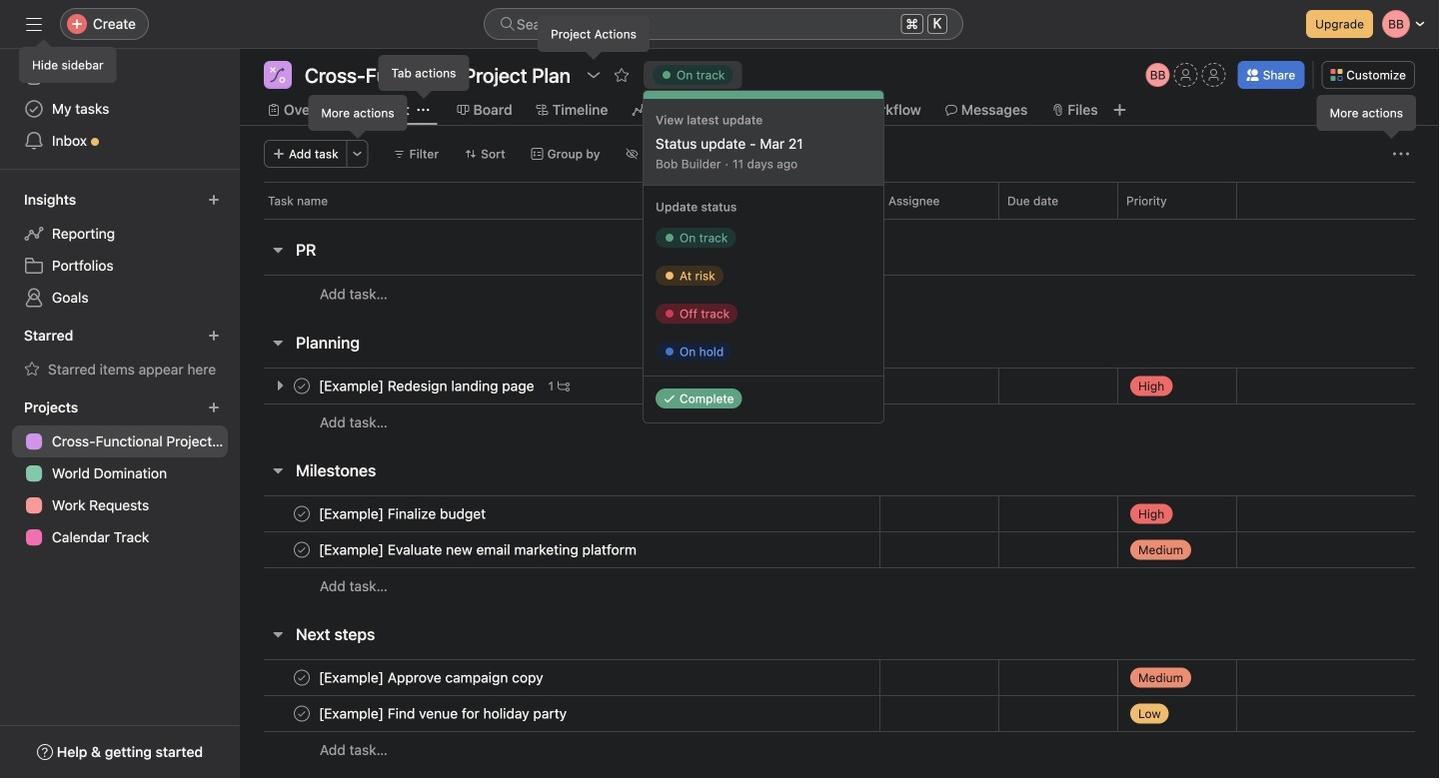 Task type: vqa. For each thing, say whether or not it's contained in the screenshot.
7
no



Task type: locate. For each thing, give the bounding box(es) containing it.
1 collapse task list for this group image from the top
[[270, 242, 286, 258]]

0 vertical spatial task name text field
[[315, 540, 643, 560]]

0 vertical spatial mark complete checkbox
[[290, 538, 314, 562]]

mark complete image inside [example] finalize budget cell
[[290, 502, 314, 526]]

task name text field inside [example] find venue for holiday party cell
[[315, 704, 573, 724]]

2 vertical spatial mark complete image
[[290, 702, 314, 726]]

projects element
[[0, 390, 240, 558]]

2 task name text field from the top
[[315, 504, 492, 524]]

1 vertical spatial task name text field
[[315, 504, 492, 524]]

0 vertical spatial mark complete image
[[290, 374, 314, 398]]

mark complete checkbox inside [example] evaluate new email marketing platform cell
[[290, 538, 314, 562]]

0 vertical spatial mark complete checkbox
[[290, 374, 314, 398]]

Mark complete checkbox
[[290, 374, 314, 398], [290, 502, 314, 526], [290, 666, 314, 690]]

collapse task list for this group image
[[270, 242, 286, 258], [270, 463, 286, 479]]

Task name text field
[[315, 540, 643, 560], [315, 704, 573, 724]]

1 vertical spatial task name text field
[[315, 704, 573, 724]]

1 vertical spatial mark complete checkbox
[[290, 702, 314, 726]]

2 mark complete checkbox from the top
[[290, 702, 314, 726]]

1 vertical spatial mark complete image
[[290, 538, 314, 562]]

tooltip up show options image
[[539, 17, 649, 57]]

1 subtask image
[[558, 380, 570, 392]]

collapse task list for this group image for header next steps tree grid
[[270, 627, 286, 643]]

2 mark complete checkbox from the top
[[290, 502, 314, 526]]

insights element
[[0, 182, 240, 318]]

row
[[240, 182, 1439, 219], [264, 218, 1415, 220], [240, 275, 1439, 313], [240, 368, 1439, 405], [240, 404, 1439, 441], [240, 496, 1439, 533], [240, 532, 1439, 569], [240, 568, 1439, 605], [240, 660, 1439, 697], [240, 696, 1439, 733], [240, 732, 1439, 769]]

[example] find venue for holiday party cell
[[240, 696, 880, 733]]

tooltip up more actions image
[[1318, 96, 1415, 136]]

1 mark complete image from the top
[[290, 374, 314, 398]]

1 task name text field from the top
[[315, 540, 643, 560]]

0 vertical spatial collapse task list for this group image
[[270, 242, 286, 258]]

task name text field inside [example] evaluate new email marketing platform cell
[[315, 540, 643, 560]]

mark complete image
[[290, 374, 314, 398], [290, 666, 314, 690]]

tooltip up tab actions "icon"
[[379, 56, 468, 96]]

0 vertical spatial task name text field
[[315, 376, 540, 396]]

line_and_symbols image
[[270, 67, 286, 83]]

mark complete checkbox inside [example] find venue for holiday party cell
[[290, 702, 314, 726]]

1 mark complete checkbox from the top
[[290, 538, 314, 562]]

1 vertical spatial mark complete image
[[290, 666, 314, 690]]

2 vertical spatial mark complete checkbox
[[290, 666, 314, 690]]

mark complete image for header next steps tree grid collapse task list for this group icon
[[290, 702, 314, 726]]

None text field
[[300, 61, 576, 89]]

Task name text field
[[315, 376, 540, 396], [315, 504, 492, 524], [315, 668, 549, 688]]

3 mark complete image from the top
[[290, 702, 314, 726]]

mark complete checkbox for header next steps tree grid collapse task list for this group icon
[[290, 666, 314, 690]]

mark complete checkbox inside [example] finalize budget cell
[[290, 502, 314, 526]]

1 collapse task list for this group image from the top
[[270, 335, 286, 351]]

3 task name text field from the top
[[315, 668, 549, 688]]

task name text field inside [example] redesign landing page cell
[[315, 376, 540, 396]]

header milestones tree grid
[[240, 496, 1439, 605]]

mark complete image inside [example] evaluate new email marketing platform cell
[[290, 538, 314, 562]]

[example] redesign landing page cell
[[240, 368, 880, 405]]

1 task name text field from the top
[[315, 376, 540, 396]]

more actions image
[[351, 148, 363, 160]]

[example] approve campaign copy cell
[[240, 660, 880, 697]]

1 mark complete checkbox from the top
[[290, 374, 314, 398]]

1 vertical spatial mark complete checkbox
[[290, 502, 314, 526]]

1 mark complete image from the top
[[290, 502, 314, 526]]

collapse task list for this group image
[[270, 335, 286, 351], [270, 627, 286, 643]]

1 vertical spatial collapse task list for this group image
[[270, 627, 286, 643]]

None field
[[484, 8, 964, 40]]

show options image
[[586, 67, 602, 83]]

0 vertical spatial collapse task list for this group image
[[270, 335, 286, 351]]

0 vertical spatial mark complete image
[[290, 502, 314, 526]]

2 mark complete image from the top
[[290, 666, 314, 690]]

2 task name text field from the top
[[315, 704, 573, 724]]

mark complete image
[[290, 502, 314, 526], [290, 538, 314, 562], [290, 702, 314, 726]]

[example] finalize budget cell
[[240, 496, 880, 533]]

menu item
[[644, 99, 884, 185]]

1 vertical spatial collapse task list for this group image
[[270, 463, 286, 479]]

add items to starred image
[[208, 330, 220, 342]]

mark complete checkbox inside [example] approve campaign copy cell
[[290, 666, 314, 690]]

3 mark complete checkbox from the top
[[290, 666, 314, 690]]

header planning tree grid
[[240, 368, 1439, 441]]

Mark complete checkbox
[[290, 538, 314, 562], [290, 702, 314, 726]]

2 collapse task list for this group image from the top
[[270, 627, 286, 643]]

2 vertical spatial task name text field
[[315, 668, 549, 688]]

menu
[[644, 91, 884, 423]]

mark complete image inside [example] find venue for holiday party cell
[[290, 702, 314, 726]]

2 mark complete image from the top
[[290, 538, 314, 562]]

task name text field inside [example] finalize budget cell
[[315, 504, 492, 524]]

task name text field inside [example] approve campaign copy cell
[[315, 668, 549, 688]]

tooltip
[[539, 17, 649, 57], [20, 42, 115, 82], [379, 56, 468, 96], [309, 96, 406, 136], [1318, 96, 1415, 136]]

mark complete checkbox inside [example] redesign landing page cell
[[290, 374, 314, 398]]



Task type: describe. For each thing, give the bounding box(es) containing it.
mark complete image inside [example] approve campaign copy cell
[[290, 666, 314, 690]]

global element
[[0, 49, 240, 169]]

task name text field for header next steps tree grid collapse task list for this group icon
[[315, 668, 549, 688]]

task name text field for task name text box in [example] approve campaign copy cell
[[315, 704, 573, 724]]

task name text field for first collapse task list for this group image from the bottom
[[315, 504, 492, 524]]

mark complete image for first collapse task list for this group image from the bottom
[[290, 538, 314, 562]]

mark complete checkbox for [example] finalize budget cell
[[290, 538, 314, 562]]

add to starred image
[[614, 67, 630, 83]]

manage project members image
[[1146, 63, 1170, 87]]

add tab image
[[1112, 102, 1128, 118]]

2 collapse task list for this group image from the top
[[270, 463, 286, 479]]

more actions image
[[1393, 146, 1409, 162]]

Search tasks, projects, and more text field
[[484, 8, 964, 40]]

mark complete checkbox for [example] approve campaign copy cell
[[290, 702, 314, 726]]

tab actions image
[[417, 104, 429, 116]]

tooltip up more actions icon
[[309, 96, 406, 136]]

[example] evaluate new email marketing platform cell
[[240, 532, 880, 569]]

hide sidebar image
[[26, 16, 42, 32]]

mark complete checkbox for first collapse task list for this group image from the bottom
[[290, 502, 314, 526]]

new project or portfolio image
[[208, 402, 220, 414]]

mark complete image inside [example] redesign landing page cell
[[290, 374, 314, 398]]

header next steps tree grid
[[240, 660, 1439, 769]]

new insights image
[[208, 194, 220, 206]]

task name text field for task name text box in the [example] finalize budget cell
[[315, 540, 643, 560]]

collapse task list for this group image for header planning tree grid
[[270, 335, 286, 351]]

tooltip down hide sidebar "image"
[[20, 42, 115, 82]]

expand subtask list for the task [example] redesign landing page image
[[272, 378, 288, 394]]

starred element
[[0, 318, 240, 390]]



